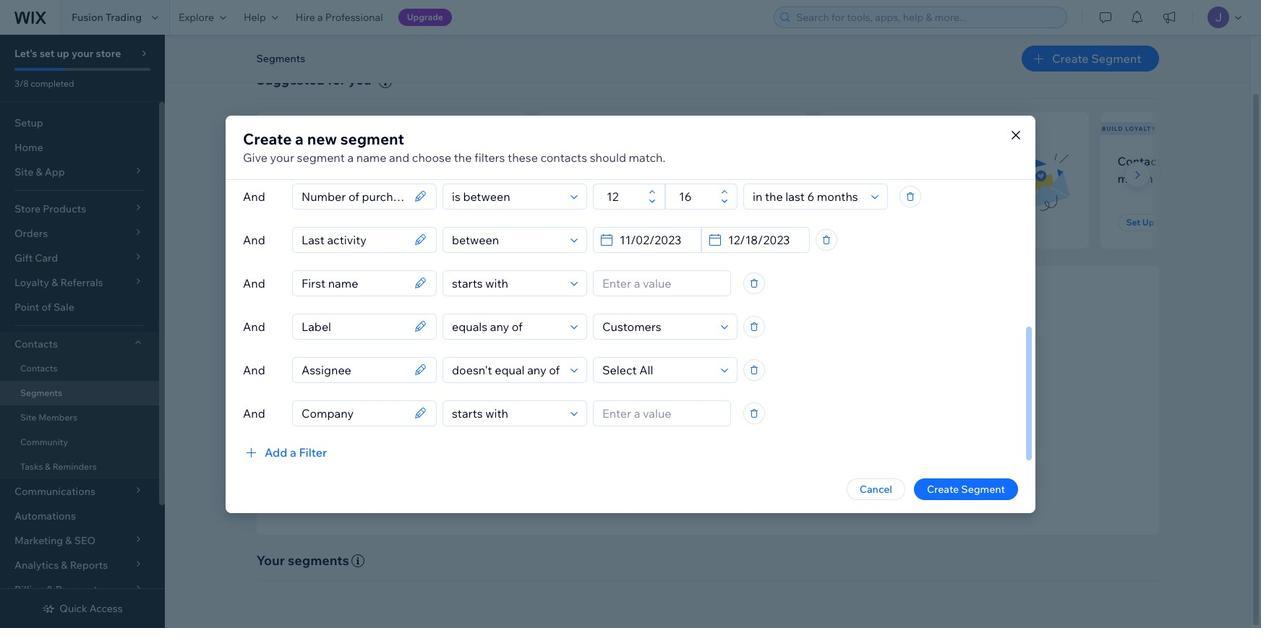 Task type: vqa. For each thing, say whether or not it's contained in the screenshot.
option
no



Task type: describe. For each thing, give the bounding box(es) containing it.
build
[[1102, 125, 1124, 132]]

new for new subscribers
[[258, 125, 274, 132]]

hire a professional link
[[287, 0, 392, 35]]

specific
[[598, 409, 635, 422]]

suggested for you
[[256, 72, 372, 88]]

active
[[837, 154, 871, 168]]

set
[[40, 47, 55, 60]]

set for new contacts who recently subscribed to your mailing list
[[282, 217, 297, 228]]

store
[[96, 47, 121, 60]]

reach
[[611, 388, 649, 404]]

4 set up segment from the left
[[1127, 217, 1194, 228]]

quick access button
[[42, 603, 123, 616]]

1 vertical spatial create segment
[[927, 483, 1005, 496]]

1 and from the top
[[243, 189, 265, 204]]

yet
[[693, 171, 710, 186]]

upgrade button
[[398, 9, 452, 26]]

on
[[878, 171, 892, 186]]

segments
[[288, 552, 349, 569]]

4 set up segment button from the left
[[1118, 214, 1203, 231]]

contacts for contacts link
[[20, 363, 57, 374]]

give
[[243, 150, 268, 165]]

audience
[[748, 388, 804, 404]]

create segment button for cancel
[[914, 478, 1018, 500]]

who for purchase
[[666, 154, 689, 168]]

4 up from the left
[[1143, 217, 1155, 228]]

1 enter a value field from the top
[[598, 271, 726, 295]]

hire a professional
[[296, 11, 383, 24]]

create a new segment give your segment a name and choose the filters these contacts should match.
[[243, 129, 666, 165]]

let's
[[14, 47, 37, 60]]

update
[[749, 409, 782, 422]]

subscribers inside active email subscribers who clicked on your campaign
[[906, 154, 970, 168]]

reminders
[[53, 461, 97, 472]]

12/18/2023 field
[[724, 227, 805, 252]]

community link
[[0, 430, 159, 455]]

Select an option field
[[749, 184, 867, 209]]

tasks & reminders
[[20, 461, 97, 472]]

campaigns
[[681, 429, 733, 442]]

choose
[[412, 150, 451, 165]]

loyalty
[[1126, 125, 1157, 132]]

contacts link
[[0, 357, 159, 381]]

let's set up your store
[[14, 47, 121, 60]]

send
[[564, 429, 589, 442]]

3/8 completed
[[14, 78, 74, 89]]

point of sale
[[14, 301, 74, 314]]

new for new contacts who recently subscribed to your mailing list
[[274, 154, 298, 168]]

groups
[[637, 409, 670, 422]]

birthday
[[1205, 154, 1251, 168]]

quick
[[60, 603, 87, 616]]

to inside new contacts who recently subscribed to your mailing list
[[337, 171, 348, 186]]

community
[[20, 437, 68, 448]]

set for active email subscribers who clicked on your campaign
[[845, 217, 859, 228]]

1 vertical spatial segment
[[297, 150, 345, 165]]

add a filter
[[265, 445, 327, 460]]

trust
[[846, 429, 868, 442]]

who inside active email subscribers who clicked on your campaign
[[972, 154, 995, 168]]

these
[[508, 150, 538, 165]]

your inside new contacts who recently subscribed to your mailing list
[[351, 171, 376, 186]]

3/8
[[14, 78, 29, 89]]

your inside sidebar element
[[72, 47, 94, 60]]

fusion
[[72, 11, 103, 24]]

your segments
[[256, 552, 349, 569]]

cancel button
[[847, 478, 906, 500]]

that
[[727, 409, 747, 422]]

a inside "potential customers who haven't made a purchase yet"
[[631, 171, 637, 186]]

segments button
[[249, 48, 313, 69]]

mailing
[[378, 171, 418, 186]]

segments link
[[0, 381, 159, 406]]

fusion trading
[[72, 11, 142, 24]]

build loyalty
[[1102, 125, 1157, 132]]

&
[[45, 461, 51, 472]]

point
[[14, 301, 39, 314]]

potential customers who haven't made a purchase yet
[[555, 154, 710, 186]]

right
[[675, 388, 705, 404]]

target
[[708, 388, 745, 404]]

active email subscribers who clicked on your campaign
[[837, 154, 995, 186]]

site members link
[[0, 406, 159, 430]]

of inside sidebar element
[[42, 301, 51, 314]]

help button
[[235, 0, 287, 35]]

the inside create a new segment give your segment a name and choose the filters these contacts should match.
[[454, 150, 472, 165]]

your inside active email subscribers who clicked on your campaign
[[894, 171, 919, 186]]

th
[[1254, 154, 1261, 168]]

quick access
[[60, 603, 123, 616]]

a left 'name'
[[347, 150, 354, 165]]

you
[[349, 72, 372, 88]]

tasks & reminders link
[[0, 455, 159, 480]]

segments for segments "link"
[[20, 388, 62, 399]]

potential
[[555, 154, 604, 168]]

setup
[[14, 116, 43, 129]]

contacts inside contacts with a birthday th
[[1118, 154, 1167, 168]]

a inside contacts with a birthday th
[[1196, 154, 1202, 168]]

to inside reach the right target audience create specific groups of contacts that update automatically send personalized email campaigns to drive sales and build trust
[[735, 429, 745, 442]]

Search for tools, apps, help & more... field
[[792, 7, 1063, 27]]

contacts button
[[0, 332, 159, 357]]

and inside reach the right target audience create specific groups of contacts that update automatically send personalized email campaigns to drive sales and build trust
[[800, 429, 817, 442]]

haven't
[[555, 171, 595, 186]]

automatically
[[785, 409, 848, 422]]

3 choose a condition field from the top
[[448, 271, 566, 295]]

new contacts who recently subscribed to your mailing list
[[274, 154, 437, 186]]

segment for made's set up segment button
[[594, 217, 632, 228]]

set up segment button for made
[[555, 214, 640, 231]]

your inside create a new segment give your segment a name and choose the filters these contacts should match.
[[270, 150, 294, 165]]

contacts inside reach the right target audience create specific groups of contacts that update automatically send personalized email campaigns to drive sales and build trust
[[684, 409, 725, 422]]

sidebar element
[[0, 35, 165, 629]]

segment for set up segment button associated with clicked
[[875, 217, 913, 228]]

To text field
[[675, 184, 717, 209]]

2 enter a value field from the top
[[598, 401, 726, 426]]

segment for 1st set up segment button from right
[[1157, 217, 1194, 228]]

new
[[307, 129, 337, 148]]



Task type: locate. For each thing, give the bounding box(es) containing it.
2 and from the top
[[243, 233, 265, 247]]

1 horizontal spatial contacts
[[541, 150, 587, 165]]

help
[[244, 11, 266, 24]]

a right the with
[[1196, 154, 1202, 168]]

0 horizontal spatial create segment button
[[914, 478, 1018, 500]]

0 horizontal spatial create segment
[[927, 483, 1005, 496]]

contacts down point of sale
[[14, 338, 58, 351]]

3 set up segment from the left
[[845, 217, 913, 228]]

1 horizontal spatial of
[[672, 409, 682, 422]]

1 vertical spatial of
[[672, 409, 682, 422]]

segments inside button
[[256, 52, 305, 65]]

From text field
[[603, 184, 644, 209]]

filters
[[475, 150, 505, 165]]

contacts down contacts dropdown button
[[20, 363, 57, 374]]

1 horizontal spatial to
[[735, 429, 745, 442]]

home link
[[0, 135, 159, 160]]

automations link
[[0, 504, 159, 529]]

for
[[328, 72, 346, 88]]

who inside "potential customers who haven't made a purchase yet"
[[666, 154, 689, 168]]

4 choose a condition field from the top
[[448, 314, 566, 339]]

segments
[[256, 52, 305, 65], [20, 388, 62, 399]]

0 horizontal spatial to
[[337, 171, 348, 186]]

who inside new contacts who recently subscribed to your mailing list
[[351, 154, 374, 168]]

Select options field
[[598, 314, 717, 339], [598, 358, 717, 382]]

new up the give
[[258, 125, 274, 132]]

email
[[874, 154, 903, 168], [654, 429, 679, 442]]

professional
[[325, 11, 383, 24]]

2 who from the left
[[666, 154, 689, 168]]

purchase
[[640, 171, 690, 186]]

up for clicked
[[861, 217, 873, 228]]

reach the right target audience create specific groups of contacts that update automatically send personalized email campaigns to drive sales and build trust
[[564, 388, 868, 442]]

contacts up campaigns
[[684, 409, 725, 422]]

who left recently
[[351, 154, 374, 168]]

personalized
[[591, 429, 651, 442]]

0 horizontal spatial contacts
[[301, 154, 348, 168]]

0 horizontal spatial of
[[42, 301, 51, 314]]

set up segment for clicked
[[845, 217, 913, 228]]

customers
[[606, 154, 664, 168]]

segments up site members
[[20, 388, 62, 399]]

a inside "button"
[[290, 445, 296, 460]]

1 horizontal spatial who
[[666, 154, 689, 168]]

up down subscribed
[[299, 217, 311, 228]]

set up segment down subscribed
[[282, 217, 350, 228]]

of
[[42, 301, 51, 314], [672, 409, 682, 422]]

2 set up segment from the left
[[564, 217, 632, 228]]

set up segment
[[282, 217, 350, 228], [564, 217, 632, 228], [845, 217, 913, 228], [1127, 217, 1194, 228]]

1 vertical spatial and
[[800, 429, 817, 442]]

name
[[356, 150, 387, 165]]

set up segment button down on
[[837, 214, 922, 231]]

0 horizontal spatial subscribers
[[276, 125, 326, 132]]

subscribers up campaign
[[906, 154, 970, 168]]

a down customers
[[631, 171, 637, 186]]

0 vertical spatial email
[[874, 154, 903, 168]]

new inside new contacts who recently subscribed to your mailing list
[[274, 154, 298, 168]]

set up segment button down from text box
[[555, 214, 640, 231]]

create
[[1052, 51, 1089, 66], [243, 129, 292, 148], [564, 409, 596, 422], [927, 483, 959, 496]]

2 choose a condition field from the top
[[448, 227, 566, 252]]

11/02/2023 field
[[616, 227, 697, 252]]

match.
[[629, 150, 666, 165]]

0 vertical spatial new
[[258, 125, 274, 132]]

1 set up segment from the left
[[282, 217, 350, 228]]

enter a value field up personalized
[[598, 401, 726, 426]]

the inside reach the right target audience create specific groups of contacts that update automatically send personalized email campaigns to drive sales and build trust
[[652, 388, 672, 404]]

Choose a condition field
[[448, 184, 566, 209], [448, 227, 566, 252], [448, 271, 566, 295], [448, 314, 566, 339], [448, 358, 566, 382], [448, 401, 566, 426]]

1 vertical spatial create segment button
[[914, 478, 1018, 500]]

select options field for fourth choose a condition field
[[598, 314, 717, 339]]

0 vertical spatial of
[[42, 301, 51, 314]]

upgrade
[[407, 12, 443, 22]]

1 horizontal spatial subscribers
[[906, 154, 970, 168]]

1 who from the left
[[351, 154, 374, 168]]

0 vertical spatial to
[[337, 171, 348, 186]]

list
[[421, 171, 437, 186]]

members
[[38, 412, 77, 423]]

the up groups
[[652, 388, 672, 404]]

create inside create a new segment give your segment a name and choose the filters these contacts should match.
[[243, 129, 292, 148]]

and up mailing
[[389, 150, 410, 165]]

access
[[90, 603, 123, 616]]

segment for set up segment button associated with subscribed
[[312, 217, 350, 228]]

up down contacts with a birthday th
[[1143, 217, 1155, 228]]

1 vertical spatial subscribers
[[906, 154, 970, 168]]

and down automatically on the right of the page
[[800, 429, 817, 442]]

sale
[[54, 301, 74, 314]]

build
[[820, 429, 843, 442]]

2 set up segment button from the left
[[555, 214, 640, 231]]

completed
[[31, 78, 74, 89]]

1 vertical spatial the
[[652, 388, 672, 404]]

2 horizontal spatial who
[[972, 154, 995, 168]]

4 and from the top
[[243, 319, 265, 334]]

segment
[[341, 129, 404, 148], [297, 150, 345, 165]]

0 horizontal spatial segments
[[20, 388, 62, 399]]

segments for segments button
[[256, 52, 305, 65]]

1 vertical spatial new
[[274, 154, 298, 168]]

1 up from the left
[[299, 217, 311, 228]]

the
[[454, 150, 472, 165], [652, 388, 672, 404]]

a right hire
[[318, 11, 323, 24]]

and
[[389, 150, 410, 165], [800, 429, 817, 442]]

your right the give
[[270, 150, 294, 165]]

to right subscribed
[[337, 171, 348, 186]]

set up segment for made
[[564, 217, 632, 228]]

6 and from the top
[[243, 406, 265, 421]]

contacts inside new contacts who recently subscribed to your mailing list
[[301, 154, 348, 168]]

subscribed
[[274, 171, 335, 186]]

3 set up segment button from the left
[[837, 214, 922, 231]]

your down 'name'
[[351, 171, 376, 186]]

sales
[[774, 429, 797, 442]]

made
[[597, 171, 628, 186]]

0 vertical spatial and
[[389, 150, 410, 165]]

who for your
[[351, 154, 374, 168]]

tasks
[[20, 461, 43, 472]]

automations
[[14, 510, 76, 523]]

segments inside "link"
[[20, 388, 62, 399]]

campaign
[[921, 171, 975, 186]]

create inside reach the right target audience create specific groups of contacts that update automatically send personalized email campaigns to drive sales and build trust
[[564, 409, 596, 422]]

set up segment for subscribed
[[282, 217, 350, 228]]

trading
[[106, 11, 142, 24]]

contacts for contacts dropdown button
[[14, 338, 58, 351]]

set up segment down from text box
[[564, 217, 632, 228]]

contacts inside contacts dropdown button
[[14, 338, 58, 351]]

0 vertical spatial segment
[[341, 129, 404, 148]]

segment up 'name'
[[341, 129, 404, 148]]

and inside create a new segment give your segment a name and choose the filters these contacts should match.
[[389, 150, 410, 165]]

0 horizontal spatial and
[[389, 150, 410, 165]]

set for potential customers who haven't made a purchase yet
[[564, 217, 578, 228]]

should
[[590, 150, 626, 165]]

clicked
[[837, 171, 875, 186]]

1 vertical spatial email
[[654, 429, 679, 442]]

set up segment button down subscribed
[[274, 214, 359, 231]]

contacts down new at the top
[[301, 154, 348, 168]]

0 horizontal spatial who
[[351, 154, 374, 168]]

3 set from the left
[[845, 217, 859, 228]]

1 choose a condition field from the top
[[448, 184, 566, 209]]

1 horizontal spatial segments
[[256, 52, 305, 65]]

set up segment down on
[[845, 217, 913, 228]]

filter
[[299, 445, 327, 460]]

enter a value field down 11/02/2023 field
[[598, 271, 726, 295]]

1 horizontal spatial and
[[800, 429, 817, 442]]

0 vertical spatial the
[[454, 150, 472, 165]]

of left sale
[[42, 301, 51, 314]]

create segment button for segments
[[1022, 46, 1159, 72]]

segments up suggested
[[256, 52, 305, 65]]

contacts with a birthday th
[[1118, 154, 1261, 186]]

0 vertical spatial create segment button
[[1022, 46, 1159, 72]]

email inside reach the right target audience create specific groups of contacts that update automatically send personalized email campaigns to drive sales and build trust
[[654, 429, 679, 442]]

2 vertical spatial contacts
[[20, 363, 57, 374]]

new
[[258, 125, 274, 132], [274, 154, 298, 168]]

subscribers down suggested
[[276, 125, 326, 132]]

contacts inside contacts link
[[20, 363, 57, 374]]

add a filter button
[[243, 444, 327, 461]]

0 vertical spatial subscribers
[[276, 125, 326, 132]]

explore
[[179, 11, 214, 24]]

setup link
[[0, 111, 159, 135]]

1 horizontal spatial email
[[874, 154, 903, 168]]

email inside active email subscribers who clicked on your campaign
[[874, 154, 903, 168]]

email down groups
[[654, 429, 679, 442]]

drive
[[748, 429, 771, 442]]

3 up from the left
[[861, 217, 873, 228]]

2 set from the left
[[564, 217, 578, 228]]

site members
[[20, 412, 77, 423]]

1 horizontal spatial create segment button
[[1022, 46, 1159, 72]]

1 set up segment button from the left
[[274, 214, 359, 231]]

contacts inside create a new segment give your segment a name and choose the filters these contacts should match.
[[541, 150, 587, 165]]

of down right
[[672, 409, 682, 422]]

recently
[[376, 154, 421, 168]]

email up on
[[874, 154, 903, 168]]

0 vertical spatial select options field
[[598, 314, 717, 339]]

your
[[72, 47, 94, 60], [270, 150, 294, 165], [351, 171, 376, 186], [894, 171, 919, 186]]

create segment
[[1052, 51, 1142, 66], [927, 483, 1005, 496]]

1 horizontal spatial the
[[652, 388, 672, 404]]

home
[[14, 141, 43, 154]]

1 set from the left
[[282, 217, 297, 228]]

your right up
[[72, 47, 94, 60]]

list containing new contacts who recently subscribed to your mailing list
[[254, 112, 1261, 249]]

Enter a value field
[[598, 271, 726, 295], [598, 401, 726, 426]]

set up segment button for clicked
[[837, 214, 922, 231]]

contacts
[[1118, 154, 1167, 168], [14, 338, 58, 351], [20, 363, 57, 374]]

0 vertical spatial segments
[[256, 52, 305, 65]]

up
[[299, 217, 311, 228], [580, 217, 592, 228], [861, 217, 873, 228], [1143, 217, 1155, 228]]

0 vertical spatial contacts
[[1118, 154, 1167, 168]]

select options field for fifth choose a condition field from the top of the page
[[598, 358, 717, 382]]

of inside reach the right target audience create specific groups of contacts that update automatically send personalized email campaigns to drive sales and build trust
[[672, 409, 682, 422]]

new subscribers
[[258, 125, 326, 132]]

a left new at the top
[[295, 129, 304, 148]]

0 vertical spatial create segment
[[1052, 51, 1142, 66]]

who up campaign
[[972, 154, 995, 168]]

6 choose a condition field from the top
[[448, 401, 566, 426]]

a right the add
[[290, 445, 296, 460]]

1 select options field from the top
[[598, 314, 717, 339]]

None field
[[297, 184, 410, 209], [297, 227, 410, 252], [297, 271, 410, 295], [297, 314, 410, 339], [297, 358, 410, 382], [297, 401, 410, 426], [297, 184, 410, 209], [297, 227, 410, 252], [297, 271, 410, 295], [297, 314, 410, 339], [297, 358, 410, 382], [297, 401, 410, 426]]

up down haven't at the left top of the page
[[580, 217, 592, 228]]

0 horizontal spatial the
[[454, 150, 472, 165]]

who up the purchase
[[666, 154, 689, 168]]

3 who from the left
[[972, 154, 995, 168]]

create segment button
[[1022, 46, 1159, 72], [914, 478, 1018, 500]]

3 and from the top
[[243, 276, 265, 290]]

1 vertical spatial select options field
[[598, 358, 717, 382]]

1 vertical spatial enter a value field
[[598, 401, 726, 426]]

0 vertical spatial enter a value field
[[598, 271, 726, 295]]

4 set from the left
[[1127, 217, 1141, 228]]

contacts up haven't at the left top of the page
[[541, 150, 587, 165]]

5 choose a condition field from the top
[[448, 358, 566, 382]]

0 horizontal spatial email
[[654, 429, 679, 442]]

suggested
[[256, 72, 325, 88]]

5 and from the top
[[243, 363, 265, 377]]

and
[[243, 189, 265, 204], [243, 233, 265, 247], [243, 276, 265, 290], [243, 319, 265, 334], [243, 363, 265, 377], [243, 406, 265, 421]]

segment down new at the top
[[297, 150, 345, 165]]

cancel
[[860, 483, 893, 496]]

add
[[265, 445, 287, 460]]

2 select options field from the top
[[598, 358, 717, 382]]

2 horizontal spatial contacts
[[684, 409, 725, 422]]

point of sale link
[[0, 295, 159, 320]]

site
[[20, 412, 37, 423]]

1 vertical spatial to
[[735, 429, 745, 442]]

the left filters
[[454, 150, 472, 165]]

segment
[[1092, 51, 1142, 66], [312, 217, 350, 228], [594, 217, 632, 228], [875, 217, 913, 228], [1157, 217, 1194, 228], [962, 483, 1005, 496]]

to left drive
[[735, 429, 745, 442]]

2 up from the left
[[580, 217, 592, 228]]

new up subscribed
[[274, 154, 298, 168]]

with
[[1170, 154, 1193, 168]]

list
[[254, 112, 1261, 249]]

1 vertical spatial contacts
[[14, 338, 58, 351]]

1 vertical spatial segments
[[20, 388, 62, 399]]

up down the clicked
[[861, 217, 873, 228]]

contacts down "loyalty" on the top of page
[[1118, 154, 1167, 168]]

your right on
[[894, 171, 919, 186]]

up for made
[[580, 217, 592, 228]]

1 horizontal spatial create segment
[[1052, 51, 1142, 66]]

set up segment button for subscribed
[[274, 214, 359, 231]]

up for subscribed
[[299, 217, 311, 228]]

set up segment button down contacts with a birthday th
[[1118, 214, 1203, 231]]

set up segment down contacts with a birthday th
[[1127, 217, 1194, 228]]



